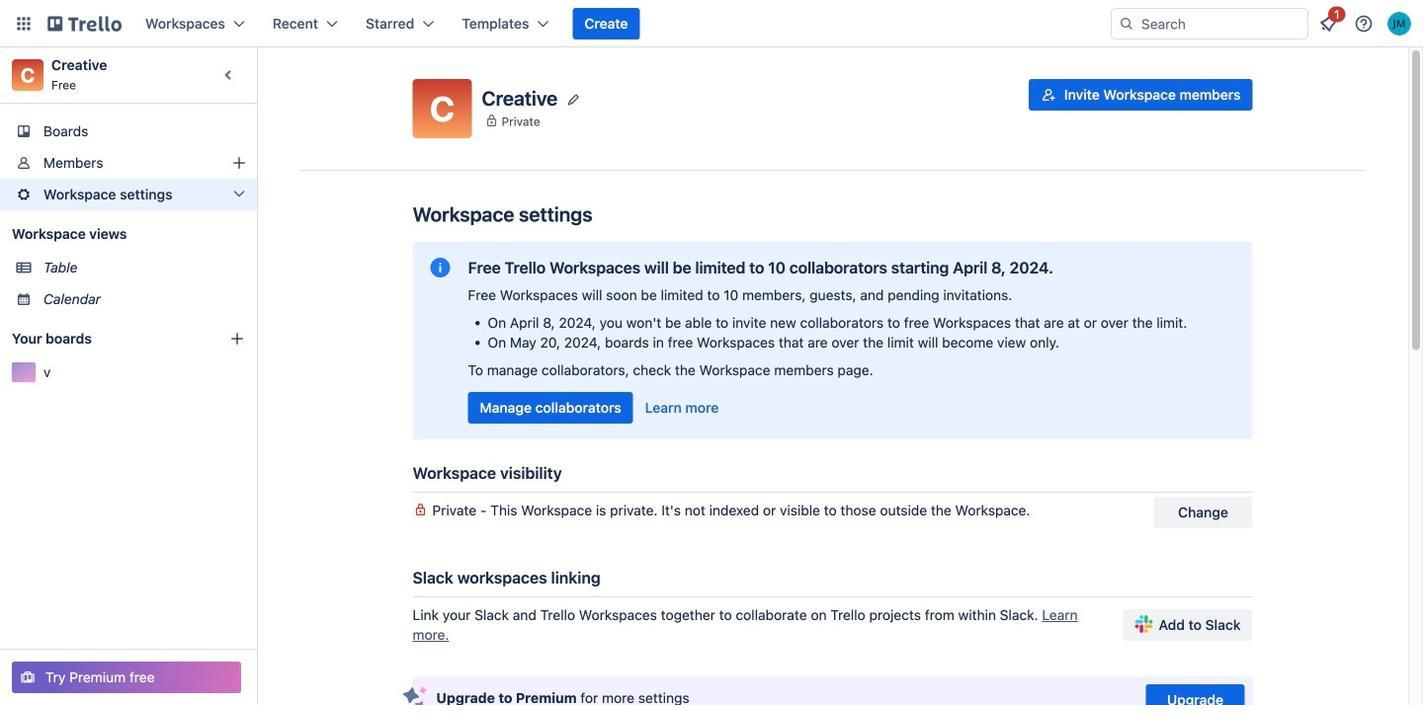 Task type: vqa. For each thing, say whether or not it's contained in the screenshot.
all
no



Task type: describe. For each thing, give the bounding box(es) containing it.
back to home image
[[47, 8, 122, 40]]

add board image
[[229, 331, 245, 347]]

open information menu image
[[1354, 14, 1374, 34]]

sparkle image
[[403, 687, 428, 706]]

jeremy miller (jeremymiller198) image
[[1388, 12, 1412, 36]]

your boards with 1 items element
[[12, 327, 200, 351]]



Task type: locate. For each thing, give the bounding box(es) containing it.
1 notification image
[[1317, 12, 1340, 36]]

primary element
[[0, 0, 1424, 47]]

Search field
[[1135, 10, 1308, 38]]

search image
[[1119, 16, 1135, 32]]

workspace navigation collapse icon image
[[216, 61, 243, 89]]



